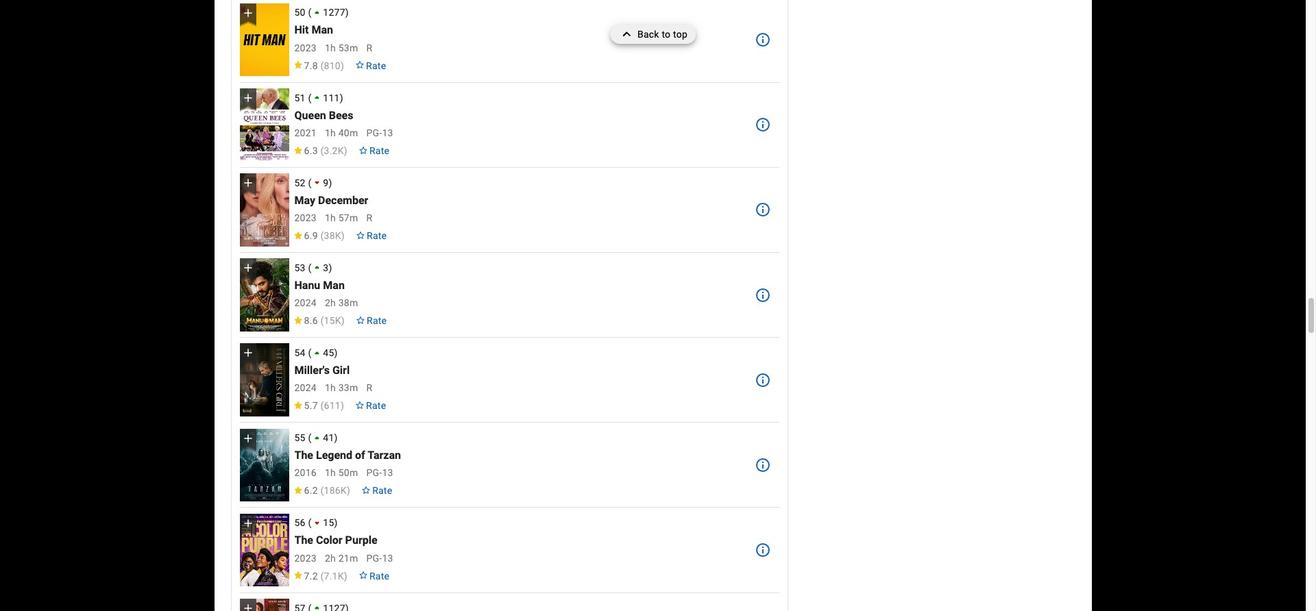 Task type: describe. For each thing, give the bounding box(es) containing it.
2h 21m
[[325, 553, 358, 564]]

ranking 52 element
[[294, 176, 747, 190]]

7.2 ( 7.1k )
[[304, 571, 348, 582]]

52
[[294, 177, 306, 188]]

imdb rating: 6.3 element
[[293, 145, 348, 156]]

51
[[294, 92, 306, 103]]

rate for the legend of tarzan
[[372, 486, 392, 497]]

( for 6.9
[[321, 230, 324, 241]]

( for 7.8
[[321, 60, 324, 71]]

55 (
[[294, 433, 312, 444]]

bees
[[329, 109, 353, 122]]

ranking 50 element
[[294, 5, 747, 20]]

add image for the color purple
[[241, 517, 255, 531]]

) down 40m
[[344, 145, 348, 156]]

rate for miller's girl
[[366, 401, 386, 412]]

the for the legend of tarzan
[[294, 449, 313, 462]]

( for 52
[[308, 177, 312, 188]]

back to top
[[638, 29, 688, 40]]

see more information about hanu man image
[[755, 287, 771, 303]]

40m
[[339, 127, 358, 138]]

add image for may december
[[241, 176, 255, 190]]

add image for miller's
[[241, 347, 255, 360]]

julianne moore and natalie portman in may december (2023) image
[[240, 174, 289, 247]]

2024 for hanu man
[[294, 298, 317, 309]]

7.2
[[304, 571, 318, 582]]

moved down 15 in ranking element
[[310, 516, 334, 531]]

hanu man link
[[294, 279, 345, 292]]

may december
[[294, 194, 368, 207]]

) inside ranking 53 element
[[329, 263, 332, 274]]

54
[[294, 348, 306, 359]]

star border inline image for bees
[[358, 146, 368, 154]]

group for may december
[[240, 173, 289, 247]]

8.6 ( 15k )
[[304, 315, 345, 326]]

ranking 56 element
[[294, 516, 747, 531]]

imdb rating: 6.2 element
[[293, 486, 350, 497]]

back
[[638, 29, 659, 40]]

moved down 9 in ranking element
[[310, 176, 329, 190]]

group for queen bees
[[240, 88, 289, 161]]

imdb rating: 6.9 element
[[293, 230, 345, 241]]

the legend of tarzan link
[[294, 449, 401, 462]]

queen bees
[[294, 109, 353, 122]]

the color purple
[[294, 534, 378, 547]]

star inline image for hanu
[[293, 317, 303, 324]]

see more information about may december image
[[755, 202, 771, 218]]

2023 for hit
[[294, 42, 317, 53]]

) down 1h 53m
[[341, 60, 344, 71]]

( for 50
[[308, 7, 312, 18]]

add image for the legend of tarzan
[[241, 432, 255, 445]]

) down 1h 57m at left
[[341, 230, 345, 241]]

tarzan
[[368, 449, 401, 462]]

see more information about miller's girl image
[[755, 372, 771, 389]]

martin freeman and jenna ortega in miller's girl (2024) image
[[240, 344, 289, 417]]

51 (
[[294, 92, 312, 103]]

pg-13 for the legend of tarzan
[[366, 468, 393, 479]]

rate button for the color purple
[[353, 564, 395, 589]]

5.7 ( 611 )
[[304, 401, 344, 412]]

8 group from the top
[[240, 599, 289, 612]]

rate button for miller's girl
[[350, 394, 392, 418]]

hit
[[294, 24, 309, 37]]

2021
[[294, 127, 317, 138]]

1h 33m
[[325, 383, 358, 394]]

rate for hanu man
[[367, 315, 387, 326]]

ranking 54 element
[[294, 346, 747, 360]]

star inline image for queen bees
[[293, 146, 303, 154]]

see more information about the color purple image
[[755, 542, 771, 559]]

star border inline image for hit man
[[355, 61, 365, 69]]

moved up 1277 in ranking element
[[310, 5, 345, 20]]

2h for color
[[325, 553, 336, 564]]

purple
[[345, 534, 378, 547]]

expand less image
[[618, 25, 638, 44]]

to
[[662, 29, 671, 40]]

december
[[318, 194, 368, 207]]

45
[[323, 348, 334, 359]]

2023 for the
[[294, 553, 317, 564]]

6.3 ( 3.2k )
[[304, 145, 348, 156]]

) inside ranking 54 element
[[334, 348, 338, 359]]

rate button for the legend of tarzan
[[356, 479, 398, 504]]

1h for man
[[325, 42, 336, 53]]

) down 1h 33m
[[341, 401, 344, 412]]

ranking 55 element
[[294, 431, 747, 446]]

moved up 3 in ranking element
[[310, 261, 329, 275]]

r for girl
[[366, 383, 373, 394]]

1h for december
[[325, 212, 336, 223]]

( for 55
[[308, 433, 312, 444]]

add image for hanu
[[241, 261, 255, 275]]

38k
[[324, 230, 341, 241]]

star border inline image for may december
[[356, 232, 365, 239]]

7.1k
[[324, 571, 344, 582]]

111
[[323, 92, 340, 103]]

rate for queen bees
[[370, 145, 390, 156]]

) inside 'ranking 50' element
[[345, 7, 349, 18]]

2h for man
[[325, 298, 336, 309]]

queen
[[294, 109, 326, 122]]

group for miller's girl
[[240, 344, 289, 417]]

4 add image from the top
[[241, 602, 255, 612]]

810
[[324, 60, 341, 71]]

pg-13 for queen bees
[[366, 127, 393, 138]]

15
[[323, 518, 334, 529]]

imdb rating: 7.2 element
[[293, 571, 348, 582]]

( for 54
[[308, 348, 312, 359]]

imdb rating: 7.8 element
[[293, 60, 344, 71]]

1h 53m
[[325, 42, 358, 53]]

rate button for may december
[[350, 223, 392, 248]]

see more information about the legend of tarzan image
[[755, 457, 771, 474]]

add image for queen
[[241, 91, 255, 105]]

r for december
[[366, 212, 373, 223]]

) down 21m
[[344, 571, 348, 582]]

2024 for miller's girl
[[294, 383, 317, 394]]

star border inline image for hanu man
[[356, 317, 365, 324]]

the color purple link
[[294, 534, 378, 548]]



Task type: vqa. For each thing, say whether or not it's contained in the screenshot.


Task type: locate. For each thing, give the bounding box(es) containing it.
1 vertical spatial man
[[323, 279, 345, 292]]

rate button down purple
[[353, 564, 395, 589]]

( right 8.6 at the bottom of page
[[321, 315, 324, 326]]

54 (
[[294, 348, 312, 359]]

) up the hanu man
[[329, 263, 332, 274]]

star inline image for hit man
[[293, 61, 303, 69]]

) inside ranking 52 "element"
[[329, 177, 332, 188]]

add image left 55
[[241, 432, 255, 445]]

3 r from the top
[[366, 383, 373, 394]]

1h for legend
[[325, 468, 336, 479]]

1h down may december link
[[325, 212, 336, 223]]

2 2h from the top
[[325, 553, 336, 564]]

star inline image for the legend of tarzan
[[293, 487, 303, 495]]

( for 6.2
[[321, 486, 324, 497]]

3 add image from the top
[[241, 261, 255, 275]]

1 vertical spatial the
[[294, 534, 313, 547]]

rate
[[366, 60, 386, 71], [370, 145, 390, 156], [367, 230, 387, 241], [367, 315, 387, 326], [366, 401, 386, 412], [372, 486, 392, 497], [370, 571, 390, 582]]

1 arrow drop up image from the top
[[310, 5, 325, 20]]

1h 57m
[[325, 212, 358, 223]]

) up the girl in the left of the page
[[334, 348, 338, 359]]

1 vertical spatial star border inline image
[[355, 402, 365, 410]]

0 vertical spatial man
[[312, 24, 333, 37]]

56
[[294, 518, 306, 529]]

8.6
[[304, 315, 318, 326]]

2 vertical spatial arrow drop up image
[[310, 431, 325, 446]]

imdb rating: 5.7 element
[[293, 401, 344, 412]]

1h left 50m
[[325, 468, 336, 479]]

moved up 45 in ranking element
[[310, 346, 334, 360]]

1 add image from the top
[[241, 176, 255, 190]]

star inline image inside the imdb rating: 6.9 element
[[293, 232, 303, 239]]

star inline image for miller's
[[293, 402, 303, 410]]

) up legend
[[334, 433, 338, 444]]

5 1h from the top
[[325, 468, 336, 479]]

star border inline image down 38m
[[356, 317, 365, 324]]

4 add image from the top
[[241, 347, 255, 360]]

rate button right 611
[[350, 394, 392, 418]]

)
[[345, 7, 349, 18], [341, 60, 344, 71], [340, 92, 343, 103], [344, 145, 348, 156], [329, 177, 332, 188], [341, 230, 345, 241], [329, 263, 332, 274], [341, 315, 345, 326], [334, 348, 338, 359], [341, 401, 344, 412], [334, 433, 338, 444], [347, 486, 350, 497], [334, 518, 338, 529], [344, 571, 348, 582]]

2 star inline image from the top
[[293, 402, 303, 410]]

hanuman in hanu man (2024) image
[[240, 259, 289, 332]]

1 r from the top
[[366, 42, 373, 53]]

arrow drop up image for hanu
[[310, 261, 325, 275]]

moved up 111 in ranking element
[[310, 91, 340, 105]]

5 star inline image from the top
[[293, 572, 303, 580]]

alexander skarsgård and margot robbie in the legend of tarzan (2016) image
[[240, 429, 289, 502]]

( inside ranking 52 "element"
[[308, 177, 312, 188]]

( right the '7.8'
[[321, 60, 324, 71]]

pg- down purple
[[366, 553, 382, 564]]

add image left 53
[[241, 261, 255, 275]]

add image
[[241, 6, 255, 20], [241, 91, 255, 105], [241, 261, 255, 275], [241, 347, 255, 360]]

41
[[323, 433, 334, 444]]

2024
[[294, 298, 317, 309], [294, 383, 317, 394]]

group
[[240, 3, 289, 76], [240, 88, 289, 161], [240, 173, 289, 247], [240, 259, 289, 332], [240, 344, 289, 417], [240, 429, 289, 502], [240, 514, 289, 587], [240, 599, 289, 612]]

1h left 40m
[[325, 127, 336, 138]]

( right the 56 at the left
[[308, 518, 312, 529]]

2 1h from the top
[[325, 127, 336, 138]]

hanu man
[[294, 279, 345, 292]]

arrow drop down image
[[310, 176, 325, 190], [310, 516, 325, 531]]

2 add image from the top
[[241, 432, 255, 445]]

star inline image inside imdb rating: 6.2 element
[[293, 487, 303, 495]]

2 vertical spatial 13
[[382, 553, 393, 564]]

rate for may december
[[367, 230, 387, 241]]

2 the from the top
[[294, 534, 313, 547]]

1 vertical spatial arrow drop up image
[[310, 346, 325, 360]]

( for 7.2
[[321, 571, 324, 582]]

2023 for may
[[294, 212, 317, 223]]

3.2k
[[324, 145, 344, 156]]

2 vertical spatial r
[[366, 383, 373, 394]]

( right the "6.3"
[[321, 145, 324, 156]]

6.2
[[304, 486, 318, 497]]

man down 'moved up 1277 in ranking' element
[[312, 24, 333, 37]]

group for hit man
[[240, 3, 289, 76]]

arrow drop down image right the 56 at the left
[[310, 516, 325, 531]]

3 add image from the top
[[241, 517, 255, 531]]

13 right 40m
[[382, 127, 393, 138]]

may
[[294, 194, 315, 207]]

top
[[673, 29, 688, 40]]

star inline image left "6.9"
[[293, 232, 303, 239]]

miller's girl link
[[294, 364, 350, 377]]

) inside ranking 56 element
[[334, 518, 338, 529]]

see more information about hit man image
[[755, 32, 771, 48]]

50m
[[339, 468, 358, 479]]

2 group from the top
[[240, 88, 289, 161]]

star border inline image
[[358, 146, 368, 154], [355, 402, 365, 410], [361, 487, 371, 495]]

add image left the 51
[[241, 91, 255, 105]]

ranking 53 element
[[294, 261, 747, 275]]

6.9 ( 38k )
[[304, 230, 345, 241]]

1 2h from the top
[[325, 298, 336, 309]]

star inline image left the '7.8'
[[293, 61, 303, 69]]

) up the color purple at the left of page
[[334, 518, 338, 529]]

2 star inline image from the top
[[293, 146, 303, 154]]

2023
[[294, 42, 317, 53], [294, 212, 317, 223], [294, 553, 317, 564]]

man for hanu man
[[323, 279, 345, 292]]

( inside ranking 53 element
[[308, 263, 312, 274]]

33m
[[339, 383, 358, 394]]

arrow drop down image for december
[[310, 176, 325, 190]]

pg-13 for the color purple
[[366, 553, 393, 564]]

( inside ranking 54 element
[[308, 348, 312, 359]]

0 vertical spatial pg-13
[[366, 127, 393, 138]]

group for the color purple
[[240, 514, 289, 587]]

may december link
[[294, 194, 368, 207]]

1 vertical spatial star inline image
[[293, 402, 303, 410]]

0 vertical spatial pg-
[[366, 127, 382, 138]]

queen bees link
[[294, 109, 353, 122]]

rate button down tarzan
[[356, 479, 398, 504]]

( inside 'ranking 50' element
[[308, 7, 312, 18]]

( right '52'
[[308, 177, 312, 188]]

53m
[[339, 42, 358, 53]]

( for 8.6
[[321, 315, 324, 326]]

0 vertical spatial r
[[366, 42, 373, 53]]

star border inline image right 3.2k
[[358, 146, 368, 154]]

1 vertical spatial arrow drop down image
[[310, 516, 325, 531]]

52 (
[[294, 177, 312, 188]]

2016
[[294, 468, 317, 479]]

0 vertical spatial 2h
[[325, 298, 336, 309]]

1 vertical spatial 2023
[[294, 212, 317, 223]]

1 pg-13 from the top
[[366, 127, 393, 138]]

2 r from the top
[[366, 212, 373, 223]]

1 vertical spatial 2024
[[294, 383, 317, 394]]

add image left 50
[[241, 6, 255, 20]]

2 vertical spatial pg-13
[[366, 553, 393, 564]]

2 vertical spatial 2023
[[294, 553, 317, 564]]

pg- for queen bees
[[366, 127, 382, 138]]

1 vertical spatial r
[[366, 212, 373, 223]]

6.2 ( 186k )
[[304, 486, 350, 497]]

1277
[[323, 7, 345, 18]]

0 vertical spatial the
[[294, 449, 313, 462]]

1 add image from the top
[[241, 6, 255, 20]]

star inline image
[[293, 61, 303, 69], [293, 146, 303, 154], [293, 232, 303, 239], [293, 487, 303, 495], [293, 572, 303, 580]]

) up may december
[[329, 177, 332, 188]]

pg- down tarzan
[[366, 468, 382, 479]]

13 for the legend of tarzan
[[382, 468, 393, 479]]

rate for the color purple
[[370, 571, 390, 582]]

(
[[308, 7, 312, 18], [321, 60, 324, 71], [308, 92, 312, 103], [321, 145, 324, 156], [308, 177, 312, 188], [321, 230, 324, 241], [308, 263, 312, 274], [321, 315, 324, 326], [308, 348, 312, 359], [321, 401, 324, 412], [308, 433, 312, 444], [321, 486, 324, 497], [308, 518, 312, 529], [321, 571, 324, 582]]

( inside ranking 55 element
[[308, 433, 312, 444]]

( for 51
[[308, 92, 312, 103]]

miller's girl
[[294, 364, 350, 377]]

hit man link
[[294, 24, 333, 37]]

) down 2h 38m
[[341, 315, 345, 326]]

38m
[[339, 298, 358, 309]]

star border inline image for the color purple
[[358, 572, 368, 580]]

rate down purple
[[370, 571, 390, 582]]

arrow drop up image
[[310, 5, 325, 20], [310, 346, 325, 360]]

0 vertical spatial 2024
[[294, 298, 317, 309]]

3 2023 from the top
[[294, 553, 317, 564]]

add image left '52'
[[241, 176, 255, 190]]

star inline image inside imdb rating: 7.8 element
[[293, 61, 303, 69]]

3 group from the top
[[240, 173, 289, 247]]

1 vertical spatial pg-
[[366, 468, 382, 479]]

5 group from the top
[[240, 344, 289, 417]]

group for hanu man
[[240, 259, 289, 332]]

2 2023 from the top
[[294, 212, 317, 223]]

0 vertical spatial 13
[[382, 127, 393, 138]]

star border inline image down the 53m
[[355, 61, 365, 69]]

( right 50
[[308, 7, 312, 18]]

rate button right "38k" on the top of page
[[350, 223, 392, 248]]

rate button for hit man
[[350, 53, 392, 78]]

1 star inline image from the top
[[293, 317, 303, 324]]

3 13 from the top
[[382, 553, 393, 564]]

back to top button
[[610, 25, 696, 44]]

pg- for the legend of tarzan
[[366, 468, 382, 479]]

1 1h from the top
[[325, 42, 336, 53]]

of
[[355, 449, 365, 462]]

man
[[312, 24, 333, 37], [323, 279, 345, 292]]

2h 38m
[[325, 298, 358, 309]]

6.9
[[304, 230, 318, 241]]

1 group from the top
[[240, 3, 289, 76]]

1h for girl
[[325, 383, 336, 394]]

group left the 56 at the left
[[240, 514, 289, 587]]

1h left the 53m
[[325, 42, 336, 53]]

pg- for the color purple
[[366, 553, 382, 564]]

group left 54
[[240, 344, 289, 417]]

patrick swayze and kelly lynch in road house (1989) image
[[240, 599, 289, 612]]

( right "6.9"
[[321, 230, 324, 241]]

group left moved up 1127 in ranking icon
[[240, 599, 289, 612]]

star border inline image down 33m
[[355, 402, 365, 410]]

add image left 54
[[241, 347, 255, 360]]

2 pg- from the top
[[366, 468, 382, 479]]

2023 down the hit on the top left of page
[[294, 42, 317, 53]]

2024 up 5.7
[[294, 383, 317, 394]]

group left 2021
[[240, 88, 289, 161]]

1h left 33m
[[325, 383, 336, 394]]

13 for queen bees
[[382, 127, 393, 138]]

0 vertical spatial arrow drop up image
[[310, 91, 325, 105]]

group for the legend of tarzan
[[240, 429, 289, 502]]

15k
[[324, 315, 341, 326]]

) inside ranking 55 element
[[334, 433, 338, 444]]

star inline image left 6.2
[[293, 487, 303, 495]]

r
[[366, 42, 373, 53], [366, 212, 373, 223], [366, 383, 373, 394]]

rate for hit man
[[366, 60, 386, 71]]

star inline image inside imdb rating: 6.3 element
[[293, 146, 303, 154]]

( for 6.3
[[321, 145, 324, 156]]

) up the bees
[[340, 92, 343, 103]]

1h 50m
[[325, 468, 358, 479]]

2h down color in the left of the page
[[325, 553, 336, 564]]

arrow drop up image right 53
[[310, 261, 325, 275]]

3 star inline image from the top
[[293, 232, 303, 239]]

rate button right 3.2k
[[353, 138, 395, 163]]

group left 2016
[[240, 429, 289, 502]]

1 the from the top
[[294, 449, 313, 462]]

see more information about queen bees image
[[755, 117, 771, 133]]

186k
[[324, 486, 347, 497]]

7.8 ( 810 )
[[304, 60, 344, 71]]

611
[[324, 401, 341, 412]]

6 group from the top
[[240, 429, 289, 502]]

ranking 51 element
[[294, 91, 747, 105]]

1h
[[325, 42, 336, 53], [325, 127, 336, 138], [325, 212, 336, 223], [325, 383, 336, 394], [325, 468, 336, 479]]

star inline image left 5.7
[[293, 402, 303, 410]]

( right 55
[[308, 433, 312, 444]]

r right the "57m"
[[366, 212, 373, 223]]

rate button for queen bees
[[353, 138, 395, 163]]

2 pg-13 from the top
[[366, 468, 393, 479]]

r right the 53m
[[366, 42, 373, 53]]

star inline image for the color purple
[[293, 572, 303, 580]]

3 pg-13 from the top
[[366, 553, 393, 564]]

rate button right 810
[[350, 53, 392, 78]]

9
[[323, 177, 329, 188]]

the down 56 (
[[294, 534, 313, 547]]

1 13 from the top
[[382, 127, 393, 138]]

pg- right 40m
[[366, 127, 382, 138]]

( for 5.7
[[321, 401, 324, 412]]

arrow drop down image for color
[[310, 516, 325, 531]]

moved up 1127 in ranking element
[[310, 601, 345, 612]]

1 vertical spatial 2h
[[325, 553, 336, 564]]

hit man
[[294, 24, 333, 37]]

arrow drop up image for miller's
[[310, 346, 325, 360]]

( for 56
[[308, 518, 312, 529]]

0 vertical spatial star inline image
[[293, 317, 303, 324]]

5.7
[[304, 401, 318, 412]]

56 (
[[294, 518, 312, 529]]

rate right 611
[[366, 401, 386, 412]]

group left the hit on the top left of page
[[240, 3, 289, 76]]

1 pg- from the top
[[366, 127, 382, 138]]

57m
[[339, 212, 358, 223]]

) up the 53m
[[345, 7, 349, 18]]

star border inline image for legend
[[361, 487, 371, 495]]

arrow drop up image right the 51
[[310, 91, 325, 105]]

imdb rating: 8.6 element
[[293, 315, 345, 326]]

2 arrow drop up image from the top
[[310, 261, 325, 275]]

1h for bees
[[325, 127, 336, 138]]

( right 54
[[308, 348, 312, 359]]

star inline image left 7.2
[[293, 572, 303, 580]]

pg-13 down purple
[[366, 553, 393, 564]]

1 vertical spatial pg-13
[[366, 468, 393, 479]]

2024 down hanu at the top left
[[294, 298, 317, 309]]

rate right 3.2k
[[370, 145, 390, 156]]

2 vertical spatial pg-
[[366, 553, 382, 564]]

1h 40m
[[325, 127, 358, 138]]

r right 33m
[[366, 383, 373, 394]]

( right 5.7
[[321, 401, 324, 412]]

( inside ranking 51 element
[[308, 92, 312, 103]]

pg-13 down tarzan
[[366, 468, 393, 479]]

1 arrow drop up image from the top
[[310, 91, 325, 105]]

0 vertical spatial arrow drop down image
[[310, 176, 325, 190]]

r for man
[[366, 42, 373, 53]]

the
[[294, 449, 313, 462], [294, 534, 313, 547]]

star inline image left 8.6 at the bottom of page
[[293, 317, 303, 324]]

legend
[[316, 449, 352, 462]]

4 star inline image from the top
[[293, 487, 303, 495]]

girl
[[332, 364, 350, 377]]

the down 55 (
[[294, 449, 313, 462]]

) inside ranking 51 element
[[340, 92, 343, 103]]

miller's
[[294, 364, 330, 377]]

rate down tarzan
[[372, 486, 392, 497]]

55
[[294, 433, 306, 444]]

1 arrow drop down image from the top
[[310, 176, 325, 190]]

0 vertical spatial 2023
[[294, 42, 317, 53]]

rate right "38k" on the top of page
[[367, 230, 387, 241]]

2 2024 from the top
[[294, 383, 317, 394]]

arrow drop up image for queen
[[310, 91, 325, 105]]

add image
[[241, 176, 255, 190], [241, 432, 255, 445], [241, 517, 255, 531], [241, 602, 255, 612]]

star border inline image right 186k
[[361, 487, 371, 495]]

rate button right 15k
[[350, 309, 392, 333]]

star inline image left the "6.3"
[[293, 146, 303, 154]]

3 arrow drop up image from the top
[[310, 431, 325, 446]]

man up 2h 38m
[[323, 279, 345, 292]]

color
[[316, 534, 343, 547]]

arrow drop up image right 55
[[310, 431, 325, 446]]

group left hanu at the top left
[[240, 259, 289, 332]]

50
[[294, 7, 306, 18]]

moved up 1127 in ranking image
[[310, 601, 325, 612]]

53
[[294, 263, 306, 274]]

3 pg- from the top
[[366, 553, 382, 564]]

arrow drop down image right '52'
[[310, 176, 325, 190]]

add image for hit
[[241, 6, 255, 20]]

( right 53
[[308, 263, 312, 274]]

man for hit man
[[312, 24, 333, 37]]

1 vertical spatial arrow drop up image
[[310, 261, 325, 275]]

rate button
[[350, 53, 392, 78], [353, 138, 395, 163], [350, 223, 392, 248], [350, 309, 392, 333], [350, 394, 392, 418], [356, 479, 398, 504], [353, 564, 395, 589]]

0 vertical spatial arrow drop up image
[[310, 5, 325, 20]]

add image down taraji p. henson, fantasia barrino, and danielle brooks in the color purple (2023) "image"
[[241, 602, 255, 612]]

star inline image
[[293, 317, 303, 324], [293, 402, 303, 410]]

the inside 'link'
[[294, 449, 313, 462]]

1 2024 from the top
[[294, 298, 317, 309]]

taraji p. henson, fantasia barrino, and danielle brooks in the color purple (2023) image
[[240, 514, 289, 587]]

hanu
[[294, 279, 320, 292]]

21m
[[339, 553, 358, 564]]

7.8
[[304, 60, 318, 71]]

2 vertical spatial star border inline image
[[361, 487, 371, 495]]

( right 7.2
[[321, 571, 324, 582]]

2 arrow drop up image from the top
[[310, 346, 325, 360]]

rate button for hanu man
[[350, 309, 392, 333]]

2 arrow drop down image from the top
[[310, 516, 325, 531]]

0 vertical spatial star border inline image
[[358, 146, 368, 154]]

4 1h from the top
[[325, 383, 336, 394]]

arrow drop up image
[[310, 91, 325, 105], [310, 261, 325, 275], [310, 431, 325, 446]]

star border inline image for girl
[[355, 402, 365, 410]]

the legend of tarzan
[[294, 449, 401, 462]]

2 13 from the top
[[382, 468, 393, 479]]

star inline image inside imdb rating: 5.7 element
[[293, 402, 303, 410]]

moved up 41 in ranking element
[[310, 431, 334, 446]]

2023 down may
[[294, 212, 317, 223]]

star inline image for may december
[[293, 232, 303, 239]]

arrow drop up image for the
[[310, 431, 325, 446]]

1 vertical spatial 13
[[382, 468, 393, 479]]

1 star inline image from the top
[[293, 61, 303, 69]]

7 group from the top
[[240, 514, 289, 587]]

rate right 15k
[[367, 315, 387, 326]]

4 group from the top
[[240, 259, 289, 332]]

( inside ranking 56 element
[[308, 518, 312, 529]]

53 (
[[294, 263, 312, 274]]

13
[[382, 127, 393, 138], [382, 468, 393, 479], [382, 553, 393, 564]]

star border inline image down the "57m"
[[356, 232, 365, 239]]

3
[[323, 263, 329, 274]]

hit man (2023) image
[[240, 3, 289, 76]]

star inline image inside imdb rating: 7.2 element
[[293, 572, 303, 580]]

star border inline image right 7.1k
[[358, 572, 368, 580]]

) down 50m
[[347, 486, 350, 497]]

2h
[[325, 298, 336, 309], [325, 553, 336, 564]]

6.3
[[304, 145, 318, 156]]

star inline image inside imdb rating: 8.6 element
[[293, 317, 303, 324]]

2 add image from the top
[[241, 91, 255, 105]]

2023 up 7.2
[[294, 553, 317, 564]]

rate right 810
[[366, 60, 386, 71]]

50 (
[[294, 7, 312, 18]]

arrow drop up image right 50
[[310, 5, 325, 20]]

ann-margret, ellen burstyn, james caan, jane curtin, and loretta devine in queen bees (2021) image
[[240, 88, 289, 161]]

1 2023 from the top
[[294, 42, 317, 53]]

add image left the 56 at the left
[[241, 517, 255, 531]]

the for the color purple
[[294, 534, 313, 547]]

( for 53
[[308, 263, 312, 274]]

star border inline image
[[355, 61, 365, 69], [356, 232, 365, 239], [356, 317, 365, 324], [358, 572, 368, 580]]

arrow drop up image right 54
[[310, 346, 325, 360]]

3 1h from the top
[[325, 212, 336, 223]]

arrow drop up image for hit
[[310, 5, 325, 20]]

2h left 38m
[[325, 298, 336, 309]]

13 for the color purple
[[382, 553, 393, 564]]



